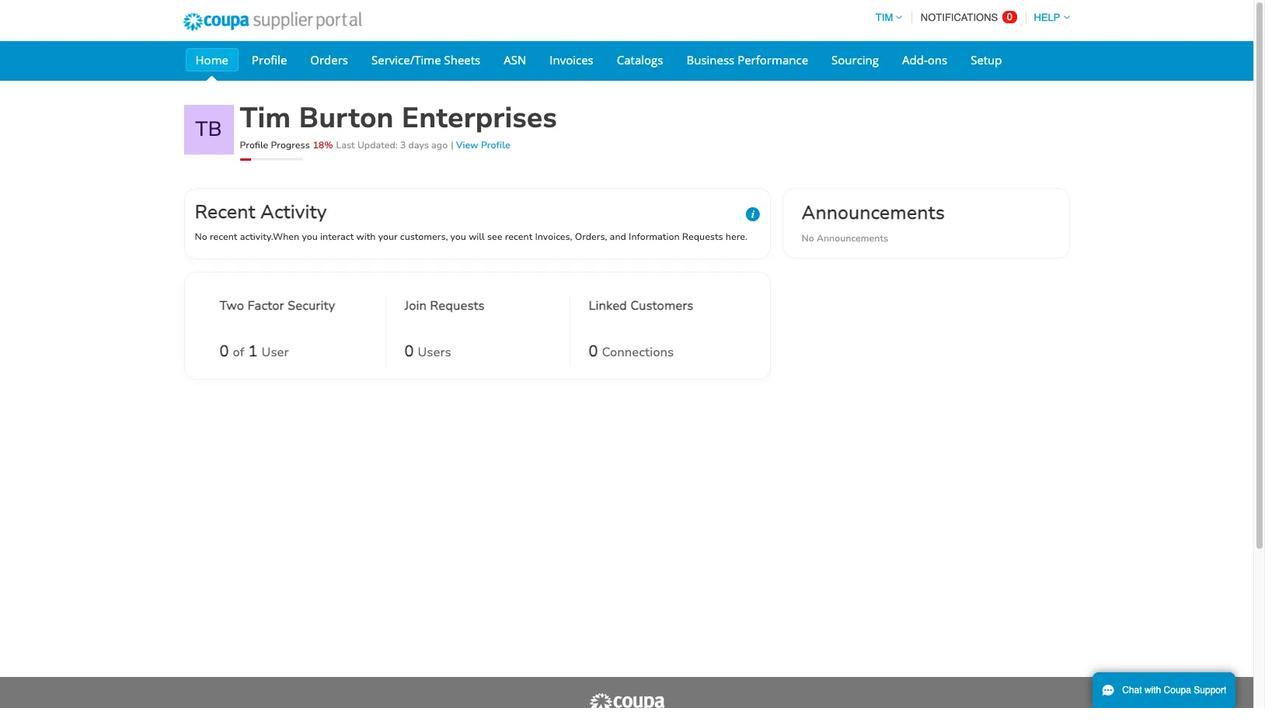 Task type: describe. For each thing, give the bounding box(es) containing it.
0 connections
[[589, 341, 674, 362]]

invoices,
[[535, 231, 573, 243]]

profile link
[[242, 48, 297, 72]]

add-ons
[[903, 52, 948, 68]]

asn
[[504, 52, 526, 68]]

business performance
[[687, 52, 808, 68]]

2 recent from the left
[[505, 231, 533, 243]]

support
[[1194, 686, 1227, 696]]

and
[[610, 231, 626, 243]]

activity
[[260, 200, 327, 225]]

join requests link
[[405, 298, 485, 337]]

home link
[[185, 48, 239, 72]]

profile left the progress
[[240, 139, 268, 152]]

linked
[[589, 298, 627, 315]]

burton
[[299, 99, 394, 138]]

performance
[[738, 52, 808, 68]]

with inside button
[[1145, 686, 1162, 696]]

tim for tim burton enterprises profile progress 18% last updated: 3 days ago | view profile
[[240, 99, 291, 138]]

1 horizontal spatial requests
[[682, 231, 723, 243]]

1 vertical spatial coupa supplier portal image
[[588, 693, 666, 709]]

customers
[[631, 298, 694, 315]]

see
[[487, 231, 503, 243]]

orders
[[310, 52, 348, 68]]

0 vertical spatial coupa supplier portal image
[[172, 2, 372, 41]]

activity.
[[240, 231, 273, 243]]

requests inside 'join requests' link
[[430, 298, 485, 315]]

no recent activity. when you interact with your customers, you will see recent invoices, orders, and information requests here.
[[195, 231, 748, 243]]

1
[[248, 341, 258, 362]]

navigation containing notifications 0
[[869, 2, 1070, 33]]

asn link
[[494, 48, 537, 72]]

sourcing link
[[822, 48, 889, 72]]

tb
[[195, 116, 222, 143]]

service/time sheets
[[372, 52, 481, 68]]

linked customers
[[589, 298, 694, 315]]

notifications 0
[[921, 11, 1013, 23]]

0 vertical spatial with
[[356, 231, 376, 243]]

0 for 0 of 1 user
[[220, 341, 229, 362]]

join
[[405, 298, 427, 315]]

2 you from the left
[[451, 231, 466, 243]]

connections
[[602, 344, 674, 362]]

two factor security
[[220, 298, 335, 315]]

two
[[220, 298, 244, 315]]

days
[[408, 139, 429, 152]]

users
[[418, 344, 451, 362]]

linked customers link
[[589, 298, 694, 337]]

0 for 0 users
[[405, 341, 414, 362]]

business
[[687, 52, 735, 68]]

add-ons link
[[892, 48, 958, 72]]

0 vertical spatial announcements
[[802, 201, 945, 225]]

home
[[195, 52, 229, 68]]

help
[[1034, 12, 1061, 23]]

of
[[233, 344, 244, 362]]

when
[[273, 231, 299, 243]]

security
[[288, 298, 335, 315]]

ago
[[431, 139, 448, 152]]

catalogs
[[617, 52, 663, 68]]

0 horizontal spatial no
[[195, 231, 207, 243]]

orders,
[[575, 231, 607, 243]]

customers,
[[400, 231, 448, 243]]



Task type: vqa. For each thing, say whether or not it's contained in the screenshot.
Requests
yes



Task type: locate. For each thing, give the bounding box(es) containing it.
0 users
[[405, 341, 451, 362]]

will
[[469, 231, 485, 243]]

0 left of
[[220, 341, 229, 362]]

your
[[378, 231, 398, 243]]

0 vertical spatial requests
[[682, 231, 723, 243]]

ons
[[928, 52, 948, 68]]

no down recent
[[195, 231, 207, 243]]

coupa supplier portal image
[[172, 2, 372, 41], [588, 693, 666, 709]]

1 vertical spatial announcements
[[817, 232, 889, 245]]

invoices
[[550, 52, 594, 68]]

0 left help
[[1007, 11, 1013, 23]]

0 vertical spatial tim
[[876, 12, 893, 23]]

announcements inside announcements no announcements
[[817, 232, 889, 245]]

tim up the progress
[[240, 99, 291, 138]]

recent down recent
[[210, 231, 237, 243]]

setup link
[[961, 48, 1012, 72]]

service/time sheets link
[[361, 48, 491, 72]]

1 horizontal spatial with
[[1145, 686, 1162, 696]]

1 vertical spatial tim
[[240, 99, 291, 138]]

user
[[262, 344, 289, 362]]

tim inside navigation
[[876, 12, 893, 23]]

recent activity
[[195, 200, 327, 225]]

information
[[629, 231, 680, 243]]

recent
[[195, 200, 255, 225]]

sheets
[[444, 52, 481, 68]]

requests left here.
[[682, 231, 723, 243]]

recent right "see"
[[505, 231, 533, 243]]

sourcing
[[832, 52, 879, 68]]

additional information image
[[746, 208, 760, 222]]

tim link
[[869, 12, 903, 23]]

profile
[[252, 52, 287, 68], [240, 139, 268, 152], [481, 139, 511, 152]]

0
[[1007, 11, 1013, 23], [220, 341, 229, 362], [405, 341, 414, 362], [589, 341, 598, 362]]

tim burton enterprises profile progress 18% last updated: 3 days ago | view profile
[[240, 99, 557, 152]]

0 for 0 connections
[[589, 341, 598, 362]]

chat with coupa support
[[1123, 686, 1227, 696]]

tim for tim
[[876, 12, 893, 23]]

1 horizontal spatial no
[[802, 232, 814, 245]]

with right chat
[[1145, 686, 1162, 696]]

service/time
[[372, 52, 441, 68]]

profile right the view
[[481, 139, 511, 152]]

0 horizontal spatial with
[[356, 231, 376, 243]]

tb image
[[184, 105, 234, 155]]

1 horizontal spatial you
[[451, 231, 466, 243]]

with left your
[[356, 231, 376, 243]]

profile right home on the top of the page
[[252, 52, 287, 68]]

last
[[336, 139, 355, 152]]

0 of 1 user
[[220, 341, 289, 362]]

join requests
[[405, 298, 485, 315]]

no
[[195, 231, 207, 243], [802, 232, 814, 245]]

0 left connections
[[589, 341, 598, 362]]

tim up sourcing link
[[876, 12, 893, 23]]

you left will
[[451, 231, 466, 243]]

announcements
[[802, 201, 945, 225], [817, 232, 889, 245]]

coupa
[[1164, 686, 1192, 696]]

orders link
[[300, 48, 358, 72]]

factor
[[248, 298, 284, 315]]

view profile link
[[456, 139, 511, 152]]

add-
[[903, 52, 928, 68]]

0 horizontal spatial recent
[[210, 231, 237, 243]]

1 you from the left
[[302, 231, 318, 243]]

no inside announcements no announcements
[[802, 232, 814, 245]]

invoices link
[[540, 48, 604, 72]]

chat with coupa support button
[[1093, 673, 1236, 709]]

3
[[400, 139, 406, 152]]

tim inside tim burton enterprises profile progress 18% last updated: 3 days ago | view profile
[[240, 99, 291, 138]]

requests right join
[[430, 298, 485, 315]]

chat
[[1123, 686, 1142, 696]]

business performance link
[[677, 48, 819, 72]]

here.
[[726, 231, 748, 243]]

announcements no announcements
[[802, 201, 945, 245]]

0 horizontal spatial coupa supplier portal image
[[172, 2, 372, 41]]

0 horizontal spatial tim
[[240, 99, 291, 138]]

updated:
[[357, 139, 398, 152]]

you
[[302, 231, 318, 243], [451, 231, 466, 243]]

0 left users
[[405, 341, 414, 362]]

1 recent from the left
[[210, 231, 237, 243]]

no right here.
[[802, 232, 814, 245]]

0 inside notifications 0
[[1007, 11, 1013, 23]]

1 vertical spatial with
[[1145, 686, 1162, 696]]

setup
[[971, 52, 1002, 68]]

recent
[[210, 231, 237, 243], [505, 231, 533, 243]]

two factor security link
[[220, 298, 335, 337]]

18%
[[313, 139, 333, 152]]

1 horizontal spatial coupa supplier portal image
[[588, 693, 666, 709]]

enterprises
[[402, 99, 557, 138]]

catalogs link
[[607, 48, 674, 72]]

1 horizontal spatial tim
[[876, 12, 893, 23]]

interact
[[320, 231, 354, 243]]

1 horizontal spatial recent
[[505, 231, 533, 243]]

1 vertical spatial requests
[[430, 298, 485, 315]]

with
[[356, 231, 376, 243], [1145, 686, 1162, 696]]

0 horizontal spatial requests
[[430, 298, 485, 315]]

view
[[456, 139, 479, 152]]

progress
[[271, 139, 310, 152]]

navigation
[[869, 2, 1070, 33]]

0 horizontal spatial you
[[302, 231, 318, 243]]

tim
[[876, 12, 893, 23], [240, 99, 291, 138]]

profile inside the profile link
[[252, 52, 287, 68]]

notifications
[[921, 12, 998, 23]]

you right the when
[[302, 231, 318, 243]]

help link
[[1027, 12, 1070, 23]]

requests
[[682, 231, 723, 243], [430, 298, 485, 315]]

|
[[451, 139, 454, 152]]



